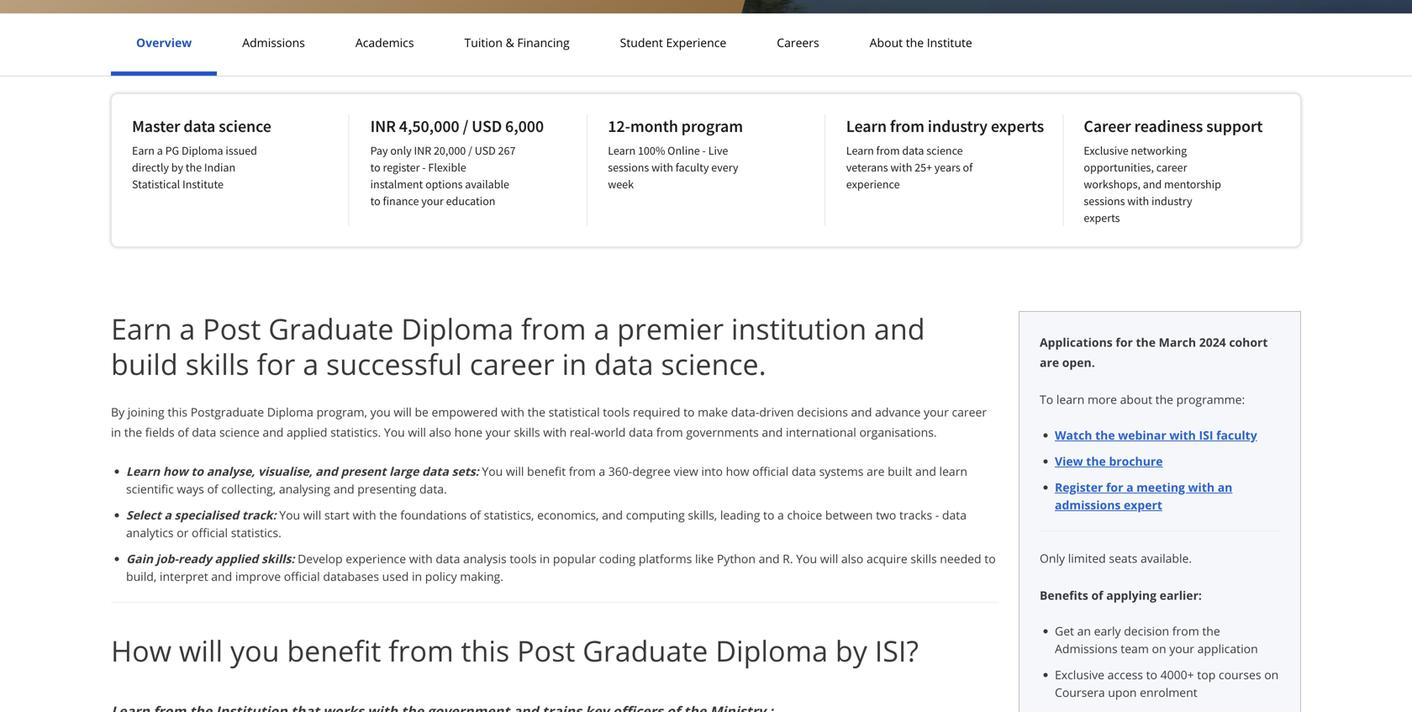 Task type: locate. For each thing, give the bounding box(es) containing it.
0 horizontal spatial by
[[171, 160, 183, 175]]

1 vertical spatial earn
[[111, 309, 172, 348]]

of
[[963, 160, 973, 175], [178, 424, 189, 440], [207, 481, 218, 497], [470, 507, 481, 523], [1092, 587, 1104, 603]]

to right needed
[[985, 551, 996, 567]]

will right r.
[[821, 551, 839, 567]]

interpret
[[160, 569, 208, 585]]

0 vertical spatial experience
[[847, 177, 900, 192]]

statistics. inside by joining this postgraduate diploma program, you will be empowered with the statistical tools required to make data-driven decisions and advance your career in the fields of data science and applied statistics.  you will also hone your skills with real-world data from governments and international organisations.
[[331, 424, 381, 440]]

0 horizontal spatial an
[[1078, 623, 1092, 639]]

0 vertical spatial on
[[1153, 641, 1167, 657]]

a right build
[[179, 309, 195, 348]]

for inside register for a meeting with an admissions expert
[[1107, 479, 1124, 495]]

1 horizontal spatial industry
[[1152, 193, 1193, 209]]

list containing learn how to analyse, visualise, and present large data sets:
[[118, 463, 999, 585]]

4000+
[[1161, 667, 1195, 683]]

sessions inside 12-month program learn 100% online - live sessions with faculty every week
[[608, 160, 650, 175]]

post
[[203, 309, 261, 348], [517, 631, 576, 670]]

0 vertical spatial institute
[[927, 34, 973, 50]]

1 vertical spatial by
[[836, 631, 868, 670]]

0 horizontal spatial -
[[422, 160, 426, 175]]

sessions
[[608, 160, 650, 175], [1084, 193, 1126, 209]]

0 vertical spatial career
[[1157, 160, 1188, 175]]

list item containing select a specialised track:
[[126, 506, 999, 542]]

your inside inr 4,50,000 / usd 6,000 pay only inr 20,000 / usd 267 to register - flexible instalment options available to finance your education
[[422, 193, 444, 209]]

presenting
[[358, 481, 417, 497]]

official inside you will benefit from a 360-degree view into how official data systems are built and learn scientific ways of collecting, analysing and presenting data.
[[753, 463, 789, 479]]

2 how from the left
[[726, 463, 750, 479]]

are inside you will benefit from a 360-degree view into how official data systems are built and learn scientific ways of collecting, analysing and presenting data.
[[867, 463, 885, 479]]

0 horizontal spatial experience
[[346, 551, 406, 567]]

with right meeting
[[1189, 479, 1215, 495]]

0 horizontal spatial experts
[[991, 116, 1045, 137]]

graduate
[[268, 309, 394, 348], [583, 631, 708, 670]]

of right benefits
[[1092, 587, 1104, 603]]

graduate inside earn a post graduate diploma from a premier institution and build skills for a successful career in data science.
[[268, 309, 394, 348]]

0 horizontal spatial tools
[[510, 551, 537, 567]]

applications for the march 2024 cohort are open.
[[1040, 334, 1269, 370]]

by inside master data science earn a pg diploma issued directly by the indian statistical institute
[[171, 160, 183, 175]]

data.
[[420, 481, 447, 497]]

1 horizontal spatial skills
[[514, 424, 540, 440]]

0 horizontal spatial industry
[[928, 116, 988, 137]]

0 horizontal spatial admissions
[[242, 34, 305, 50]]

2024
[[1200, 334, 1227, 350]]

and up the visualise,
[[263, 424, 284, 440]]

from inside by joining this postgraduate diploma program, you will be empowered with the statistical tools required to make data-driven decisions and advance your career in the fields of data science and applied statistics.  you will also hone your skills with real-world data from governments and international organisations.
[[657, 424, 684, 440]]

by
[[171, 160, 183, 175], [836, 631, 868, 670]]

of inside by joining this postgraduate diploma program, you will be empowered with the statistical tools required to make data-driven decisions and advance your career in the fields of data science and applied statistics.  you will also hone your skills with real-world data from governments and international organisations.
[[178, 424, 189, 440]]

also inside by joining this postgraduate diploma program, you will be empowered with the statistical tools required to make data-driven decisions and advance your career in the fields of data science and applied statistics.  you will also hone your skills with real-world data from governments and international organisations.
[[429, 424, 452, 440]]

an
[[1218, 479, 1233, 495], [1078, 623, 1092, 639]]

tuition
[[465, 34, 503, 50]]

fields
[[145, 424, 175, 440]]

to up 'enrolment'
[[1147, 667, 1158, 683]]

1 vertical spatial this
[[461, 631, 510, 670]]

analytics
[[126, 525, 174, 541]]

programme:
[[1177, 392, 1246, 407]]

career readiness support exclusive networking opportunities, career workshops, and mentorship sessions with industry experts
[[1084, 116, 1264, 225]]

career up empowered
[[470, 344, 555, 384]]

for inside applications for the march 2024 cohort are open.
[[1116, 334, 1134, 350]]

between
[[826, 507, 873, 523]]

on inside get an early decision from the admissions team on your application
[[1153, 641, 1167, 657]]

admissions
[[242, 34, 305, 50], [1056, 641, 1118, 657]]

improve
[[235, 569, 281, 585]]

2 horizontal spatial -
[[936, 507, 940, 523]]

for up postgraduate
[[257, 344, 296, 384]]

earn
[[132, 143, 155, 158], [111, 309, 172, 348]]

with left 25+
[[891, 160, 913, 175]]

1 vertical spatial learn
[[940, 463, 968, 479]]

tracks
[[900, 507, 933, 523]]

degree
[[633, 463, 671, 479]]

admissions
[[1056, 497, 1121, 513]]

benefit down databases
[[287, 631, 381, 670]]

courses
[[1219, 667, 1262, 683]]

career down networking
[[1157, 160, 1188, 175]]

webinar
[[1119, 427, 1167, 443]]

2 horizontal spatial skills
[[911, 551, 937, 567]]

the inside get an early decision from the admissions team on your application
[[1203, 623, 1221, 639]]

career right advance
[[952, 404, 987, 420]]

with up policy
[[409, 551, 433, 567]]

in down by
[[111, 424, 121, 440]]

experience inside the develop experience with data analysis tools in popular coding platforms like python and r. you will also acquire skills needed to build, interpret and improve official databases used in policy making.
[[346, 551, 406, 567]]

networking
[[1132, 143, 1188, 158]]

earn up the directly
[[132, 143, 155, 158]]

list containing watch the webinar with isi faculty
[[1047, 426, 1281, 514]]

0 vertical spatial by
[[171, 160, 183, 175]]

from inside you will benefit from a 360-degree view into how official data systems are built and learn scientific ways of collecting, analysing and presenting data.
[[569, 463, 596, 479]]

0 vertical spatial science
[[219, 116, 271, 137]]

0 horizontal spatial faculty
[[676, 160, 709, 175]]

3 list item from the top
[[126, 550, 999, 585]]

of left statistics,
[[470, 507, 481, 523]]

institute inside master data science earn a pg diploma issued directly by the indian statistical institute
[[183, 177, 224, 192]]

how right into
[[726, 463, 750, 479]]

0 horizontal spatial benefit
[[287, 631, 381, 670]]

/ up 20,000
[[463, 116, 469, 137]]

1 vertical spatial graduate
[[583, 631, 708, 670]]

in up statistical
[[562, 344, 587, 384]]

required
[[633, 404, 681, 420]]

science inside master data science earn a pg diploma issued directly by the indian statistical institute
[[219, 116, 271, 137]]

applied inside by joining this postgraduate diploma program, you will be empowered with the statistical tools required to make data-driven decisions and advance your career in the fields of data science and applied statistics.  you will also hone your skills with real-world data from governments and international organisations.
[[287, 424, 328, 440]]

the inside applications for the march 2024 cohort are open.
[[1137, 334, 1156, 350]]

and right built
[[916, 463, 937, 479]]

1 horizontal spatial sessions
[[1084, 193, 1126, 209]]

about
[[870, 34, 903, 50]]

applying
[[1107, 587, 1157, 603]]

experience
[[847, 177, 900, 192], [346, 551, 406, 567]]

an right get
[[1078, 623, 1092, 639]]

your up 4000+
[[1170, 641, 1195, 657]]

0 vertical spatial official
[[753, 463, 789, 479]]

select a specialised track:
[[126, 507, 276, 523]]

1 vertical spatial an
[[1078, 623, 1092, 639]]

1 vertical spatial industry
[[1152, 193, 1193, 209]]

will down be
[[408, 424, 426, 440]]

- right register
[[422, 160, 426, 175]]

overview
[[136, 34, 192, 50]]

science up issued
[[219, 116, 271, 137]]

360-
[[609, 463, 633, 479]]

making.
[[460, 569, 504, 585]]

world
[[595, 424, 626, 440]]

tools
[[603, 404, 630, 420], [510, 551, 537, 567]]

applications
[[1040, 334, 1113, 350]]

in right used
[[412, 569, 422, 585]]

tools up world
[[603, 404, 630, 420]]

0 vertical spatial post
[[203, 309, 261, 348]]

2 horizontal spatial official
[[753, 463, 789, 479]]

view the brochure link
[[1056, 453, 1164, 469]]

will inside the develop experience with data analysis tools in popular coding platforms like python and r. you will also acquire skills needed to build, interpret and improve official databases used in policy making.
[[821, 551, 839, 567]]

science.
[[661, 344, 767, 384]]

official up leading
[[753, 463, 789, 479]]

0 vertical spatial industry
[[928, 116, 988, 137]]

0 horizontal spatial also
[[429, 424, 452, 440]]

skills right "acquire"
[[911, 551, 937, 567]]

with right start
[[353, 507, 376, 523]]

empowered
[[432, 404, 498, 420]]

2 horizontal spatial career
[[1157, 160, 1188, 175]]

0 horizontal spatial learn
[[940, 463, 968, 479]]

list
[[1047, 426, 1281, 514], [118, 463, 999, 585], [1047, 622, 1281, 712]]

career inside career readiness support exclusive networking opportunities, career workshops, and mentorship sessions with industry experts
[[1157, 160, 1188, 175]]

0 horizontal spatial institute
[[183, 177, 224, 192]]

a up program,
[[303, 344, 319, 384]]

diploma inside master data science earn a pg diploma issued directly by the indian statistical institute
[[182, 143, 223, 158]]

list item containing gain job-ready applied skills:
[[126, 550, 999, 585]]

1 list item from the top
[[126, 463, 999, 498]]

1 vertical spatial on
[[1265, 667, 1279, 683]]

1 horizontal spatial experts
[[1084, 210, 1121, 225]]

science inside by joining this postgraduate diploma program, you will be empowered with the statistical tools required to make data-driven decisions and advance your career in the fields of data science and applied statistics.  you will also hone your skills with real-world data from governments and international organisations.
[[219, 424, 260, 440]]

1 horizontal spatial are
[[1040, 354, 1060, 370]]

industry inside career readiness support exclusive networking opportunities, career workshops, and mentorship sessions with industry experts
[[1152, 193, 1193, 209]]

exclusive inside the exclusive access to 4000+ top courses on coursera upon enrolment
[[1056, 667, 1105, 683]]

earn up the joining
[[111, 309, 172, 348]]

1 horizontal spatial also
[[842, 551, 864, 567]]

official
[[753, 463, 789, 479], [192, 525, 228, 541], [284, 569, 320, 585]]

2 vertical spatial career
[[952, 404, 987, 420]]

every
[[712, 160, 739, 175]]

will
[[394, 404, 412, 420], [408, 424, 426, 440], [506, 463, 524, 479], [303, 507, 322, 523], [821, 551, 839, 567], [179, 631, 223, 670]]

and down the present
[[334, 481, 355, 497]]

an right meeting
[[1218, 479, 1233, 495]]

data down postgraduate
[[192, 424, 216, 440]]

science
[[219, 116, 271, 137], [927, 143, 964, 158], [219, 424, 260, 440]]

of right ways
[[207, 481, 218, 497]]

0 vertical spatial statistics.
[[331, 424, 381, 440]]

application
[[1198, 641, 1259, 657]]

you right sets:
[[482, 463, 503, 479]]

institute down indian
[[183, 177, 224, 192]]

statistics,
[[484, 507, 534, 523]]

exclusive up opportunities,
[[1084, 143, 1129, 158]]

of inside "learn from industry experts learn from data science veterans with 25+ years of experience"
[[963, 160, 973, 175]]

how
[[163, 463, 188, 479], [726, 463, 750, 479]]

0 vertical spatial -
[[703, 143, 706, 158]]

faculty down online
[[676, 160, 709, 175]]

1 vertical spatial career
[[470, 344, 555, 384]]

with
[[652, 160, 674, 175], [891, 160, 913, 175], [1128, 193, 1150, 209], [501, 404, 525, 420], [543, 424, 567, 440], [1170, 427, 1197, 443], [1189, 479, 1215, 495], [353, 507, 376, 523], [409, 551, 433, 567]]

1 horizontal spatial tools
[[603, 404, 630, 420]]

1 horizontal spatial institute
[[927, 34, 973, 50]]

with inside register for a meeting with an admissions expert
[[1189, 479, 1215, 495]]

exclusive up "coursera"
[[1056, 667, 1105, 683]]

an inside register for a meeting with an admissions expert
[[1218, 479, 1233, 495]]

career
[[1157, 160, 1188, 175], [470, 344, 555, 384], [952, 404, 987, 420]]

data up policy
[[436, 551, 460, 567]]

and up advance
[[875, 309, 926, 348]]

this down making. on the left bottom of the page
[[461, 631, 510, 670]]

issued
[[226, 143, 257, 158]]

1 vertical spatial also
[[842, 551, 864, 567]]

0 vertical spatial applied
[[287, 424, 328, 440]]

will up statistics,
[[506, 463, 524, 479]]

applied up "learn how to analyse, visualise, and present large data sets:"
[[287, 424, 328, 440]]

a left the pg
[[157, 143, 163, 158]]

to inside 'you will start with the foundations of statistics, economics, and computing skills, leading to a choice between two tracks - data analytics or official statistics.'
[[764, 507, 775, 523]]

you right program,
[[371, 404, 391, 420]]

1 vertical spatial applied
[[215, 551, 259, 567]]

organisations.
[[860, 424, 937, 440]]

large
[[389, 463, 419, 479]]

sessions down workshops,
[[1084, 193, 1126, 209]]

and left computing
[[602, 507, 623, 523]]

0 vertical spatial exclusive
[[1084, 143, 1129, 158]]

tools right analysis
[[510, 551, 537, 567]]

student experience
[[620, 34, 727, 50]]

from inside get an early decision from the admissions team on your application
[[1173, 623, 1200, 639]]

skills inside earn a post graduate diploma from a premier institution and build skills for a successful career in data science.
[[186, 344, 250, 384]]

0 vertical spatial learn
[[1057, 392, 1085, 407]]

needed
[[941, 551, 982, 567]]

to left make at the bottom
[[684, 404, 695, 420]]

post inside earn a post graduate diploma from a premier institution and build skills for a successful career in data science.
[[203, 309, 261, 348]]

how up ways
[[163, 463, 188, 479]]

tuition & financing link
[[460, 34, 575, 50]]

you
[[371, 404, 391, 420], [230, 631, 280, 670]]

0 vertical spatial tools
[[603, 404, 630, 420]]

institute right about
[[927, 34, 973, 50]]

to up ways
[[191, 463, 204, 479]]

you inside you will benefit from a 360-degree view into how official data systems are built and learn scientific ways of collecting, analysing and presenting data.
[[482, 463, 503, 479]]

0 horizontal spatial how
[[163, 463, 188, 479]]

1 vertical spatial -
[[422, 160, 426, 175]]

this up fields
[[168, 404, 188, 420]]

directly
[[132, 160, 169, 175]]

0 vertical spatial graduate
[[268, 309, 394, 348]]

you down improve
[[230, 631, 280, 670]]

official down develop
[[284, 569, 320, 585]]

experts
[[991, 116, 1045, 137], [1084, 210, 1121, 225]]

are
[[1040, 354, 1060, 370], [867, 463, 885, 479]]

veterans
[[847, 160, 889, 175]]

learn right built
[[940, 463, 968, 479]]

experts inside career readiness support exclusive networking opportunities, career workshops, and mentorship sessions with industry experts
[[1084, 210, 1121, 225]]

this inside by joining this postgraduate diploma program, you will be empowered with the statistical tools required to make data-driven decisions and advance your career in the fields of data science and applied statistics.  you will also hone your skills with real-world data from governments and international organisations.
[[168, 404, 188, 420]]

with down 100%
[[652, 160, 674, 175]]

list item
[[126, 463, 999, 498], [126, 506, 999, 542], [126, 550, 999, 585]]

upon
[[1109, 685, 1138, 701]]

benefits of applying earlier:
[[1040, 587, 1203, 603]]

official down specialised
[[192, 525, 228, 541]]

1 vertical spatial tools
[[510, 551, 537, 567]]

statistical
[[549, 404, 600, 420]]

institution
[[732, 309, 867, 348]]

statistics. down program,
[[331, 424, 381, 440]]

and inside earn a post graduate diploma from a premier institution and build skills for a successful career in data science.
[[875, 309, 926, 348]]

1 horizontal spatial official
[[284, 569, 320, 585]]

list item up popular
[[126, 506, 999, 542]]

with right empowered
[[501, 404, 525, 420]]

0 horizontal spatial skills
[[186, 344, 250, 384]]

and down networking
[[1144, 177, 1163, 192]]

0 vertical spatial are
[[1040, 354, 1060, 370]]

0 vertical spatial experts
[[991, 116, 1045, 137]]

a up expert on the right bottom of page
[[1127, 479, 1134, 495]]

will left start
[[303, 507, 322, 523]]

you right r.
[[797, 551, 818, 567]]

2 vertical spatial list item
[[126, 550, 999, 585]]

of right years
[[963, 160, 973, 175]]

1 vertical spatial post
[[517, 631, 576, 670]]

you will start with the foundations of statistics, economics, and computing skills, leading to a choice between two tracks - data analytics or official statistics.
[[126, 507, 967, 541]]

0 vertical spatial earn
[[132, 143, 155, 158]]

0 horizontal spatial on
[[1153, 641, 1167, 657]]

data right master
[[184, 116, 216, 137]]

1 vertical spatial official
[[192, 525, 228, 541]]

1 horizontal spatial by
[[836, 631, 868, 670]]

0 vertical spatial benefit
[[527, 463, 566, 479]]

for for register
[[1107, 479, 1124, 495]]

industry
[[928, 116, 988, 137], [1152, 193, 1193, 209]]

skills up postgraduate
[[186, 344, 250, 384]]

1 horizontal spatial admissions
[[1056, 641, 1118, 657]]

0 vertical spatial faculty
[[676, 160, 709, 175]]

with inside the develop experience with data analysis tools in popular coding platforms like python and r. you will also acquire skills needed to build, interpret and improve official databases used in policy making.
[[409, 551, 433, 567]]

0 horizontal spatial official
[[192, 525, 228, 541]]

1 horizontal spatial statistics.
[[331, 424, 381, 440]]

list item down 'you will start with the foundations of statistics, economics, and computing skills, leading to a choice between two tracks - data analytics or official statistics.'
[[126, 550, 999, 585]]

2 list item from the top
[[126, 506, 999, 542]]

2 vertical spatial science
[[219, 424, 260, 440]]

academics link
[[351, 34, 419, 50]]

also inside the develop experience with data analysis tools in popular coding platforms like python and r. you will also acquire skills needed to build, interpret and improve official databases used in policy making.
[[842, 551, 864, 567]]

earlier:
[[1160, 587, 1203, 603]]

1 horizontal spatial -
[[703, 143, 706, 158]]

0 horizontal spatial career
[[470, 344, 555, 384]]

industry inside "learn from industry experts learn from data science veterans with 25+ years of experience"
[[928, 116, 988, 137]]

built
[[888, 463, 913, 479]]

data up required
[[595, 344, 654, 384]]

1 horizontal spatial experience
[[847, 177, 900, 192]]

exclusive access to 4000+ top courses on coursera upon enrolment list item
[[1056, 666, 1281, 701]]

by down the pg
[[171, 160, 183, 175]]

a left premier
[[594, 309, 610, 348]]

of right fields
[[178, 424, 189, 440]]

ready
[[178, 551, 212, 567]]

available.
[[1141, 550, 1193, 566]]

experience down veterans in the top of the page
[[847, 177, 900, 192]]

1 horizontal spatial applied
[[287, 424, 328, 440]]

0 horizontal spatial are
[[867, 463, 885, 479]]

experts inside "learn from industry experts learn from data science veterans with 25+ years of experience"
[[991, 116, 1045, 137]]

data up 25+
[[903, 143, 925, 158]]

on right the courses
[[1265, 667, 1279, 683]]

you inside by joining this postgraduate diploma program, you will be empowered with the statistical tools required to make data-driven decisions and advance your career in the fields of data science and applied statistics.  you will also hone your skills with real-world data from governments and international organisations.
[[384, 424, 405, 440]]

2 vertical spatial skills
[[911, 551, 937, 567]]

master data science earn a pg diploma issued directly by the indian statistical institute
[[132, 116, 271, 192]]

1 vertical spatial experts
[[1084, 210, 1121, 225]]

official inside 'you will start with the foundations of statistics, economics, and computing skills, leading to a choice between two tracks - data analytics or official statistics.'
[[192, 525, 228, 541]]

are left open.
[[1040, 354, 1060, 370]]

usd
[[472, 116, 502, 137], [475, 143, 496, 158]]

1 vertical spatial institute
[[183, 177, 224, 192]]

science up years
[[927, 143, 964, 158]]

1 vertical spatial inr
[[414, 143, 432, 158]]

sessions inside career readiness support exclusive networking opportunities, career workshops, and mentorship sessions with industry experts
[[1084, 193, 1126, 209]]

1 vertical spatial statistics.
[[231, 525, 282, 541]]

your down options
[[422, 193, 444, 209]]

1 vertical spatial skills
[[514, 424, 540, 440]]

in inside by joining this postgraduate diploma program, you will be empowered with the statistical tools required to make data-driven decisions and advance your career in the fields of data science and applied statistics.  you will also hone your skills with real-world data from governments and international organisations.
[[111, 424, 121, 440]]

0 vertical spatial this
[[168, 404, 188, 420]]

with inside "learn from industry experts learn from data science veterans with 25+ years of experience"
[[891, 160, 913, 175]]

data inside master data science earn a pg diploma issued directly by the indian statistical institute
[[184, 116, 216, 137]]

foundations
[[401, 507, 467, 523]]

your
[[422, 193, 444, 209], [924, 404, 949, 420], [486, 424, 511, 440], [1170, 641, 1195, 657]]

a left choice
[[778, 507, 785, 523]]

r.
[[783, 551, 794, 567]]

diploma
[[182, 143, 223, 158], [401, 309, 514, 348], [267, 404, 314, 420], [716, 631, 829, 670]]

1 vertical spatial are
[[867, 463, 885, 479]]

0 vertical spatial also
[[429, 424, 452, 440]]

2 vertical spatial official
[[284, 569, 320, 585]]

1 horizontal spatial on
[[1265, 667, 1279, 683]]

by left isi?
[[836, 631, 868, 670]]

data inside earn a post graduate diploma from a premier institution and build skills for a successful career in data science.
[[595, 344, 654, 384]]

with down workshops,
[[1128, 193, 1150, 209]]

faculty right isi in the right of the page
[[1217, 427, 1258, 443]]

statistics. down track:
[[231, 525, 282, 541]]

0 vertical spatial admissions
[[242, 34, 305, 50]]

databases
[[323, 569, 379, 585]]

for down view the brochure link
[[1107, 479, 1124, 495]]

0 horizontal spatial statistics.
[[231, 525, 282, 541]]

earn inside master data science earn a pg diploma issued directly by the indian statistical institute
[[132, 143, 155, 158]]

learn
[[1057, 392, 1085, 407], [940, 463, 968, 479]]

you
[[384, 424, 405, 440], [482, 463, 503, 479], [279, 507, 300, 523], [797, 551, 818, 567]]

usd left the 267
[[475, 143, 496, 158]]

watch the webinar with isi faculty
[[1056, 427, 1258, 443]]

list for 2024
[[1047, 426, 1281, 514]]

analysis
[[463, 551, 507, 567]]

also
[[429, 424, 452, 440], [842, 551, 864, 567]]

1 vertical spatial list item
[[126, 506, 999, 542]]



Task type: vqa. For each thing, say whether or not it's contained in the screenshot.
program
yes



Task type: describe. For each thing, give the bounding box(es) containing it.
real-
[[570, 424, 595, 440]]

12-month program learn 100% online - live sessions with faculty every week
[[608, 116, 744, 192]]

like
[[695, 551, 714, 567]]

in left popular
[[540, 551, 550, 567]]

with inside 12-month program learn 100% online - live sessions with faculty every week
[[652, 160, 674, 175]]

pg
[[165, 143, 179, 158]]

to inside the exclusive access to 4000+ top courses on coursera upon enrolment
[[1147, 667, 1158, 683]]

earn inside earn a post graduate diploma from a premier institution and build skills for a successful career in data science.
[[111, 309, 172, 348]]

your inside get an early decision from the admissions team on your application
[[1170, 641, 1195, 657]]

two
[[876, 507, 897, 523]]

official inside the develop experience with data analysis tools in popular coding platforms like python and r. you will also acquire skills needed to build, interpret and improve official databases used in policy making.
[[284, 569, 320, 585]]

- inside inr 4,50,000 / usd 6,000 pay only inr 20,000 / usd 267 to register - flexible instalment options available to finance your education
[[422, 160, 426, 175]]

statistics. inside 'you will start with the foundations of statistics, economics, and computing skills, leading to a choice between two tracks - data analytics or official statistics.'
[[231, 525, 282, 541]]

skills inside the develop experience with data analysis tools in popular coding platforms like python and r. you will also acquire skills needed to build, interpret and improve official databases used in policy making.
[[911, 551, 937, 567]]

a inside master data science earn a pg diploma issued directly by the indian statistical institute
[[157, 143, 163, 158]]

how
[[111, 631, 172, 670]]

to left finance
[[371, 193, 381, 209]]

from inside earn a post graduate diploma from a premier institution and build skills for a successful career in data science.
[[521, 309, 587, 348]]

to
[[1040, 392, 1054, 407]]

start
[[325, 507, 350, 523]]

python
[[717, 551, 756, 567]]

brochure
[[1110, 453, 1164, 469]]

and down gain job-ready applied skills:
[[211, 569, 232, 585]]

0 vertical spatial usd
[[472, 116, 502, 137]]

make
[[698, 404, 728, 420]]

online
[[668, 143, 700, 158]]

financing
[[518, 34, 570, 50]]

of inside you will benefit from a 360-degree view into how official data systems are built and learn scientific ways of collecting, analysing and presenting data.
[[207, 481, 218, 497]]

a right select
[[164, 507, 171, 523]]

1 horizontal spatial graduate
[[583, 631, 708, 670]]

data inside you will benefit from a 360-degree view into how official data systems are built and learn scientific ways of collecting, analysing and presenting data.
[[792, 463, 817, 479]]

with left 'real-'
[[543, 424, 567, 440]]

- inside 12-month program learn 100% online - live sessions with faculty every week
[[703, 143, 706, 158]]

0 horizontal spatial inr
[[371, 116, 396, 137]]

and inside career readiness support exclusive networking opportunities, career workshops, and mentorship sessions with industry experts
[[1144, 177, 1163, 192]]

1 vertical spatial you
[[230, 631, 280, 670]]

&
[[506, 34, 515, 50]]

data inside the develop experience with data analysis tools in popular coding platforms like python and r. you will also acquire skills needed to build, interpret and improve official databases used in policy making.
[[436, 551, 460, 567]]

support
[[1207, 116, 1264, 137]]

analyse,
[[207, 463, 255, 479]]

exclusive inside career readiness support exclusive networking opportunities, career workshops, and mentorship sessions with industry experts
[[1084, 143, 1129, 158]]

tools inside the develop experience with data analysis tools in popular coding platforms like python and r. you will also acquire skills needed to build, interpret and improve official databases used in policy making.
[[510, 551, 537, 567]]

career inside earn a post graduate diploma from a premier institution and build skills for a successful career in data science.
[[470, 344, 555, 384]]

your right advance
[[924, 404, 949, 420]]

faculty inside 12-month program learn 100% online - live sessions with faculty every week
[[676, 160, 709, 175]]

1 horizontal spatial post
[[517, 631, 576, 670]]

coursera
[[1056, 685, 1106, 701]]

will inside 'you will start with the foundations of statistics, economics, and computing skills, leading to a choice between two tracks - data analytics or official statistics.'
[[303, 507, 322, 523]]

team
[[1121, 641, 1150, 657]]

are inside applications for the march 2024 cohort are open.
[[1040, 354, 1060, 370]]

only limited seats available.
[[1040, 550, 1193, 566]]

you inside by joining this postgraduate diploma program, you will be empowered with the statistical tools required to make data-driven decisions and advance your career in the fields of data science and applied statistics.  you will also hone your skills with real-world data from governments and international organisations.
[[371, 404, 391, 420]]

to inside by joining this postgraduate diploma program, you will be empowered with the statistical tools required to make data-driven decisions and advance your career in the fields of data science and applied statistics.  you will also hone your skills with real-world data from governments and international organisations.
[[684, 404, 695, 420]]

benefits
[[1040, 587, 1089, 603]]

data inside 'you will start with the foundations of statistics, economics, and computing skills, leading to a choice between two tracks - data analytics or official statistics.'
[[943, 507, 967, 523]]

master
[[132, 116, 180, 137]]

applied inside list item
[[215, 551, 259, 567]]

diploma inside earn a post graduate diploma from a premier institution and build skills for a successful career in data science.
[[401, 309, 514, 348]]

1 vertical spatial usd
[[475, 143, 496, 158]]

and left advance
[[852, 404, 873, 420]]

meeting
[[1137, 479, 1186, 495]]

build,
[[126, 569, 157, 585]]

flexible
[[428, 160, 467, 175]]

science inside "learn from industry experts learn from data science veterans with 25+ years of experience"
[[927, 143, 964, 158]]

more
[[1088, 392, 1118, 407]]

and inside 'you will start with the foundations of statistics, economics, and computing skills, leading to a choice between two tracks - data analytics or official statistics.'
[[602, 507, 623, 523]]

list containing get an early decision from the admissions team on your application
[[1047, 622, 1281, 712]]

develop
[[298, 551, 343, 567]]

student experience link
[[615, 34, 732, 50]]

register for a meeting with an admissions expert
[[1056, 479, 1233, 513]]

isi
[[1200, 427, 1214, 443]]

specialised
[[175, 507, 239, 523]]

only
[[391, 143, 412, 158]]

to learn more about the programme:
[[1040, 392, 1246, 407]]

learn from industry experts learn from data science veterans with 25+ years of experience
[[847, 116, 1045, 192]]

will right how
[[179, 631, 223, 670]]

admissions link
[[237, 34, 310, 50]]

admissions inside get an early decision from the admissions team on your application
[[1056, 641, 1118, 657]]

open.
[[1063, 354, 1096, 370]]

will left be
[[394, 404, 412, 420]]

workshops,
[[1084, 177, 1141, 192]]

data down required
[[629, 424, 654, 440]]

with inside career readiness support exclusive networking opportunities, career workshops, and mentorship sessions with industry experts
[[1128, 193, 1150, 209]]

leading
[[721, 507, 761, 523]]

get an early decision from the admissions team on your application
[[1056, 623, 1259, 657]]

hone
[[455, 424, 483, 440]]

list item containing learn how to analyse, visualise, and present large data sets:
[[126, 463, 999, 498]]

enrolment
[[1141, 685, 1198, 701]]

indian
[[204, 160, 236, 175]]

instalment
[[371, 177, 423, 192]]

postgraduate
[[191, 404, 264, 420]]

build
[[111, 344, 178, 384]]

a inside register for a meeting with an admissions expert
[[1127, 479, 1134, 495]]

economics,
[[538, 507, 599, 523]]

platforms
[[639, 551, 692, 567]]

successful
[[326, 344, 463, 384]]

present
[[341, 463, 386, 479]]

by
[[111, 404, 125, 420]]

1 horizontal spatial this
[[461, 631, 510, 670]]

a inside 'you will start with the foundations of statistics, economics, and computing skills, leading to a choice between two tracks - data analytics or official statistics.'
[[778, 507, 785, 523]]

25+
[[915, 160, 933, 175]]

top
[[1198, 667, 1216, 683]]

academics
[[356, 34, 414, 50]]

a inside you will benefit from a 360-degree view into how official data systems are built and learn scientific ways of collecting, analysing and presenting data.
[[599, 463, 606, 479]]

acquire
[[867, 551, 908, 567]]

with inside 'you will start with the foundations of statistics, economics, and computing skills, leading to a choice between two tracks - data analytics or official statistics.'
[[353, 507, 376, 523]]

exclusive access to 4000+ top courses on coursera upon enrolment
[[1056, 667, 1279, 701]]

to inside the develop experience with data analysis tools in popular coding platforms like python and r. you will also acquire skills needed to build, interpret and improve official databases used in policy making.
[[985, 551, 996, 567]]

how inside you will benefit from a 360-degree view into how official data systems are built and learn scientific ways of collecting, analysing and presenting data.
[[726, 463, 750, 479]]

the inside master data science earn a pg diploma issued directly by the indian statistical institute
[[186, 160, 202, 175]]

1 vertical spatial /
[[468, 143, 473, 158]]

by for directly
[[171, 160, 183, 175]]

267
[[498, 143, 516, 158]]

student
[[620, 34, 663, 50]]

for inside earn a post graduate diploma from a premier institution and build skills for a successful career in data science.
[[257, 344, 296, 384]]

pay
[[371, 143, 388, 158]]

get
[[1056, 623, 1075, 639]]

list for diploma
[[118, 463, 999, 585]]

register
[[1056, 479, 1104, 495]]

career inside by joining this postgraduate diploma program, you will be empowered with the statistical tools required to make data-driven decisions and advance your career in the fields of data science and applied statistics.  you will also hone your skills with real-world data from governments and international organisations.
[[952, 404, 987, 420]]

benefit inside you will benefit from a 360-degree view into how official data systems are built and learn scientific ways of collecting, analysing and presenting data.
[[527, 463, 566, 479]]

select
[[126, 507, 161, 523]]

access
[[1108, 667, 1144, 683]]

6,000
[[505, 116, 544, 137]]

education
[[446, 193, 496, 209]]

careers
[[777, 34, 820, 50]]

1 horizontal spatial learn
[[1057, 392, 1085, 407]]

the inside 'you will start with the foundations of statistics, economics, and computing skills, leading to a choice between two tracks - data analytics or official statistics.'
[[379, 507, 397, 523]]

premier
[[617, 309, 724, 348]]

your right the hone
[[486, 424, 511, 440]]

statistical
[[132, 177, 180, 192]]

skills:
[[262, 551, 295, 567]]

ways
[[177, 481, 204, 497]]

be
[[415, 404, 429, 420]]

an inside get an early decision from the admissions team on your application
[[1078, 623, 1092, 639]]

learn inside you will benefit from a 360-degree view into how official data systems are built and learn scientific ways of collecting, analysing and presenting data.
[[940, 463, 968, 479]]

careers link
[[772, 34, 825, 50]]

get an early decision from the admissions team on your application list item
[[1056, 622, 1281, 658]]

data up the data.
[[422, 463, 449, 479]]

to down pay at the top left of page
[[371, 160, 381, 175]]

computing
[[626, 507, 685, 523]]

you inside 'you will start with the foundations of statistics, economics, and computing skills, leading to a choice between two tracks - data analytics or official statistics.'
[[279, 507, 300, 523]]

in inside earn a post graduate diploma from a premier institution and build skills for a successful career in data science.
[[562, 344, 587, 384]]

1 how from the left
[[163, 463, 188, 479]]

on inside the exclusive access to 4000+ top courses on coursera upon enrolment
[[1265, 667, 1279, 683]]

decisions
[[798, 404, 848, 420]]

of inside 'you will start with the foundations of statistics, economics, and computing skills, leading to a choice between two tracks - data analytics or official statistics.'
[[470, 507, 481, 523]]

about the institute
[[870, 34, 973, 50]]

1 horizontal spatial faculty
[[1217, 427, 1258, 443]]

will inside you will benefit from a 360-degree view into how official data systems are built and learn scientific ways of collecting, analysing and presenting data.
[[506, 463, 524, 479]]

1 vertical spatial benefit
[[287, 631, 381, 670]]

you inside the develop experience with data analysis tools in popular coding platforms like python and r. you will also acquire skills needed to build, interpret and improve official databases used in policy making.
[[797, 551, 818, 567]]

with left isi in the right of the page
[[1170, 427, 1197, 443]]

for for applications
[[1116, 334, 1134, 350]]

popular
[[553, 551, 596, 567]]

inr 4,50,000 / usd 6,000 pay only inr 20,000 / usd 267 to register - flexible instalment options available to finance your education
[[371, 116, 544, 209]]

and left r.
[[759, 551, 780, 567]]

and up 'analysing'
[[316, 463, 338, 479]]

analysing
[[279, 481, 331, 497]]

experience inside "learn from industry experts learn from data science veterans with 25+ years of experience"
[[847, 177, 900, 192]]

skills inside by joining this postgraduate diploma program, you will be empowered with the statistical tools required to make data-driven decisions and advance your career in the fields of data science and applied statistics.  you will also hone your skills with real-world data from governments and international organisations.
[[514, 424, 540, 440]]

register
[[383, 160, 420, 175]]

tools inside by joining this postgraduate diploma program, you will be empowered with the statistical tools required to make data-driven decisions and advance your career in the fields of data science and applied statistics.  you will also hone your skills with real-world data from governments and international organisations.
[[603, 404, 630, 420]]

decision
[[1125, 623, 1170, 639]]

and down driven
[[762, 424, 783, 440]]

0 vertical spatial /
[[463, 116, 469, 137]]

20,000
[[434, 143, 466, 158]]

by for diploma
[[836, 631, 868, 670]]

about the institute link
[[865, 34, 978, 50]]

- inside 'you will start with the foundations of statistics, economics, and computing skills, leading to a choice between two tracks - data analytics or official statistics.'
[[936, 507, 940, 523]]

month
[[631, 116, 679, 137]]

data inside "learn from industry experts learn from data science veterans with 25+ years of experience"
[[903, 143, 925, 158]]

coding
[[599, 551, 636, 567]]

learn inside 12-month program learn 100% online - live sessions with faculty every week
[[608, 143, 636, 158]]

diploma inside by joining this postgraduate diploma program, you will be empowered with the statistical tools required to make data-driven decisions and advance your career in the fields of data science and applied statistics.  you will also hone your skills with real-world data from governments and international organisations.
[[267, 404, 314, 420]]



